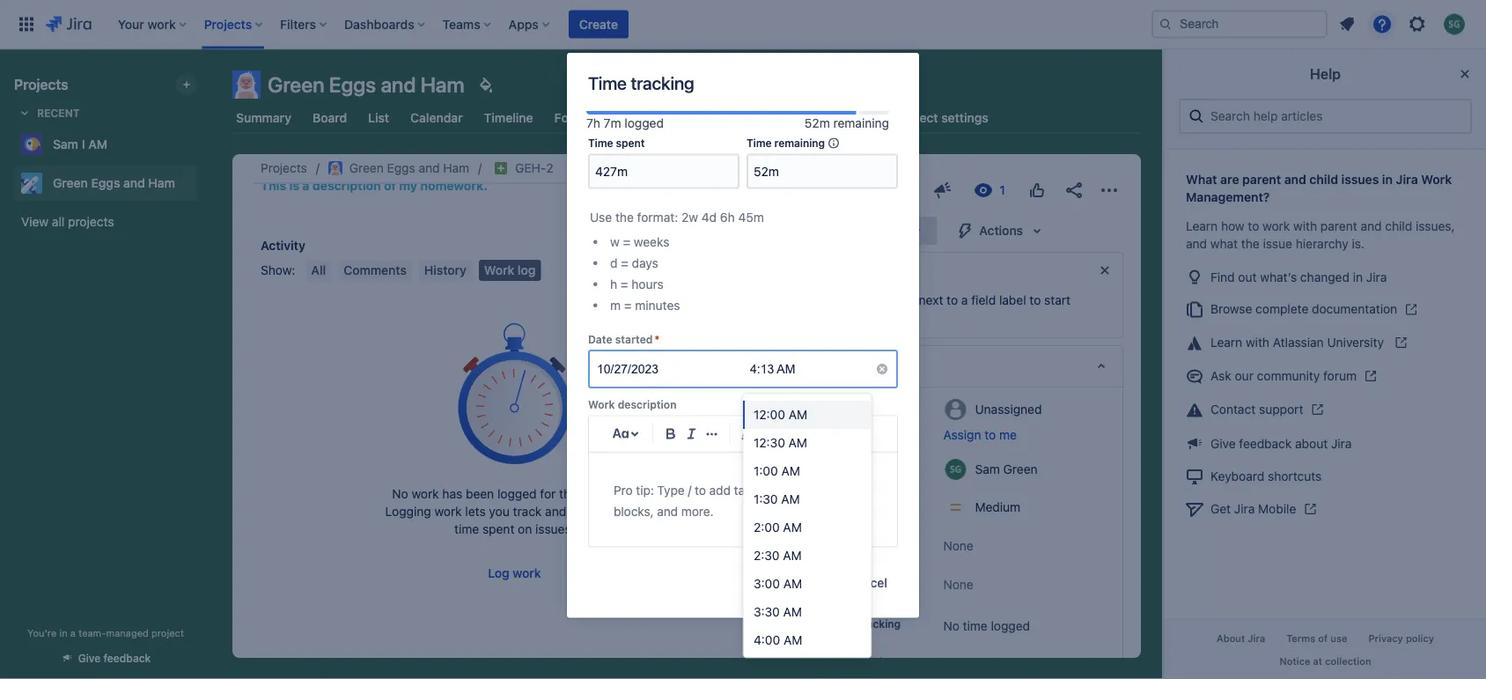 Task type: describe. For each thing, give the bounding box(es) containing it.
create banner
[[0, 0, 1487, 49]]

changed
[[1301, 269, 1350, 284]]

work for work log
[[484, 263, 515, 277]]

45m
[[739, 209, 764, 224]]

you
[[489, 504, 510, 519]]

1 vertical spatial projects
[[261, 161, 307, 175]]

52m
[[805, 116, 830, 130]]

primary element
[[11, 0, 1152, 49]]

2 horizontal spatial green
[[349, 161, 384, 175]]

work up logging
[[412, 487, 439, 501]]

find
[[1211, 269, 1235, 284]]

4:00 am
[[754, 633, 803, 647]]

issues.
[[536, 522, 575, 536]]

format:
[[637, 209, 678, 224]]

cancel
[[848, 575, 888, 590]]

close image
[[1455, 63, 1476, 85]]

view all projects link
[[14, 206, 197, 238]]

privacy policy
[[1369, 633, 1435, 644]]

use
[[1331, 633, 1348, 644]]

none for opportunity value
[[944, 654, 974, 669]]

work inside button
[[513, 566, 541, 580]]

issue inside no work has been logged for this issue yet. logging work lets you track and report on the time spent on issues.
[[583, 487, 613, 501]]

at
[[1314, 655, 1323, 667]]

spent inside "time tracking" dialog
[[616, 137, 645, 149]]

green eggs and ham image
[[328, 161, 342, 175]]

yet.
[[616, 487, 637, 501]]

feedback for give feedback about jira
[[1240, 436, 1292, 451]]

1 vertical spatial time
[[963, 619, 988, 633]]

h
[[610, 276, 618, 291]]

community
[[1257, 369, 1321, 383]]

Search field
[[1152, 10, 1328, 38]]

no for work
[[392, 487, 408, 501]]

due
[[831, 579, 851, 591]]

with inside learn how to work with parent and child issues, and what the issue hierarchy is.
[[1294, 219, 1318, 233]]

hide message image
[[1095, 260, 1116, 281]]

= right the m
[[624, 298, 632, 312]]

policy
[[1407, 633, 1435, 644]]

to left start
[[1030, 293, 1041, 307]]

am for 3:30 am
[[784, 605, 802, 619]]

projects
[[68, 214, 114, 229]]

our
[[1235, 369, 1254, 383]]

and up view all projects link on the top
[[123, 176, 145, 190]]

time down the reports link
[[747, 137, 772, 149]]

all button
[[306, 260, 331, 281]]

managed
[[106, 627, 149, 639]]

menu bar containing all
[[302, 260, 545, 281]]

remaining for time remaining
[[775, 137, 825, 149]]

3:00
[[754, 576, 780, 591]]

all
[[52, 214, 65, 229]]

tracking inside dialog
[[631, 72, 695, 93]]

am for 4:30 am
[[784, 661, 803, 676]]

assign to me button
[[944, 426, 1105, 444]]

2 horizontal spatial eggs
[[387, 161, 415, 175]]

and left what
[[1186, 236, 1208, 251]]

0 horizontal spatial green eggs and ham link
[[14, 166, 190, 201]]

my
[[399, 178, 418, 193]]

work inside the what are parent and child issues in jira work management?
[[1422, 172, 1453, 187]]

am for 2:30 am
[[783, 548, 802, 563]]

sam i am link
[[14, 127, 190, 162]]

2
[[546, 161, 554, 175]]

learn how to work with parent and child issues, and what the issue hierarchy is.
[[1186, 219, 1456, 251]]

none for due date
[[944, 577, 974, 592]]

am for 1:00 am
[[782, 464, 800, 478]]

0 horizontal spatial green
[[53, 176, 88, 190]]

summary link
[[233, 102, 295, 134]]

contact support
[[1211, 402, 1304, 416]]

use the format: 2w 4d 6h 45m
[[590, 209, 764, 224]]

1 none from the top
[[944, 539, 974, 553]]

terms of use link
[[1276, 628, 1358, 650]]

give feedback
[[78, 652, 151, 665]]

are
[[1221, 172, 1240, 187]]

green eggs and ham up my
[[349, 161, 470, 175]]

log
[[518, 263, 536, 277]]

privacy policy link
[[1358, 628, 1445, 650]]

mobile
[[1259, 501, 1297, 516]]

view
[[21, 214, 49, 229]]

find out what's changed in jira link
[[1179, 260, 1473, 293]]

1:00 am
[[754, 464, 800, 478]]

use
[[590, 209, 612, 224]]

geh-2
[[515, 161, 554, 175]]

0 horizontal spatial of
[[384, 178, 396, 193]]

and up 'homework.'
[[419, 161, 440, 175]]

projects link
[[261, 158, 307, 179]]

i
[[82, 137, 85, 151]]

days
[[632, 255, 659, 270]]

1:30
[[754, 492, 778, 506]]

2:00 am
[[754, 520, 802, 535]]

is.
[[1352, 236, 1365, 251]]

time tracking inside dialog
[[588, 72, 695, 93]]

complete
[[1256, 302, 1309, 316]]

field
[[972, 293, 996, 307]]

support
[[1260, 402, 1304, 416]]

log work
[[488, 566, 541, 580]]

next to a field label to start pinning.
[[831, 293, 1071, 325]]

a for team-
[[70, 627, 76, 639]]

management?
[[1186, 190, 1270, 204]]

this
[[559, 487, 580, 501]]

insert / image
[[836, 423, 873, 444]]

terms
[[1287, 633, 1316, 644]]

keyboard shortcuts
[[1211, 469, 1322, 483]]

to inside learn how to work with parent and child issues, and what the issue hierarchy is.
[[1248, 219, 1260, 233]]

to right next at the top of page
[[947, 293, 958, 307]]

pinning.
[[831, 310, 877, 325]]

log work button
[[478, 559, 552, 587]]

0 horizontal spatial on
[[518, 522, 532, 536]]

start
[[1045, 293, 1071, 307]]

child inside learn how to work with parent and child issues, and what the issue hierarchy is.
[[1386, 219, 1413, 233]]

details element
[[820, 345, 1124, 388]]

12:30 am
[[754, 436, 808, 450]]

1 vertical spatial with
[[1246, 335, 1270, 350]]

green eggs and ham up list at the left top of the page
[[268, 72, 465, 97]]

save button
[[785, 568, 834, 597]]

what
[[1211, 236, 1238, 251]]

7h
[[587, 116, 601, 130]]

1 horizontal spatial of
[[1319, 633, 1328, 644]]

learn with atlassian university
[[1211, 335, 1388, 350]]

for
[[540, 487, 556, 501]]

unassigned
[[975, 402, 1042, 416]]

reports
[[727, 111, 773, 125]]

give for give feedback about jira
[[1211, 436, 1236, 451]]

me
[[1000, 428, 1017, 442]]

a for field
[[962, 293, 968, 307]]

project settings
[[897, 111, 989, 125]]

no work has been logged for this issue yet. logging work lets you track and report on the time spent on issues.
[[385, 487, 644, 536]]

description inside "time tracking" dialog
[[618, 398, 677, 411]]

ham for the leftmost the green eggs and ham "link"
[[148, 176, 175, 190]]

this is a description of my homework.
[[261, 178, 488, 193]]

3:00 am
[[754, 576, 803, 591]]

about
[[1296, 436, 1328, 451]]

weeks
[[634, 234, 670, 249]]

work log
[[484, 263, 536, 277]]

green eggs and ham up view all projects link on the top
[[53, 176, 175, 190]]

history
[[424, 263, 467, 277]]

2 vertical spatial in
[[59, 627, 68, 639]]

italic ⌘i image
[[681, 423, 702, 444]]

lets
[[465, 504, 486, 519]]

6h
[[720, 209, 735, 224]]

the inside "time tracking" dialog
[[616, 209, 634, 224]]

and inside no work has been logged for this issue yet. logging work lets you track and report on the time spent on issues.
[[545, 504, 567, 519]]

= right w
[[623, 234, 631, 249]]

ham up "calendar"
[[421, 72, 465, 97]]

1 horizontal spatial green
[[268, 72, 325, 97]]

spent inside no work has been logged for this issue yet. logging work lets you track and report on the time spent on issues.
[[483, 522, 515, 536]]

keyboard shortcuts link
[[1179, 459, 1473, 492]]

= right h at the top left of the page
[[621, 276, 628, 291]]

issues
[[669, 111, 706, 125]]

browse complete documentation
[[1211, 302, 1398, 316]]



Task type: vqa. For each thing, say whether or not it's contained in the screenshot.
"issue"
yes



Task type: locate. For each thing, give the bounding box(es) containing it.
ham for the rightmost the green eggs and ham "link"
[[443, 161, 470, 175]]

parent right the are
[[1243, 172, 1282, 187]]

assignee
[[831, 403, 878, 415]]

find out what's changed in jira
[[1211, 269, 1388, 284]]

and up list at the left top of the page
[[381, 72, 416, 97]]

and up "is."
[[1361, 219, 1382, 233]]

1 horizontal spatial eggs
[[329, 72, 376, 97]]

0 vertical spatial projects
[[14, 76, 68, 93]]

time down due
[[831, 617, 856, 630]]

2 horizontal spatial logged
[[991, 619, 1031, 633]]

1 horizontal spatial tracking
[[859, 617, 901, 630]]

the inside learn how to work with parent and child issues, and what the issue hierarchy is.
[[1242, 236, 1260, 251]]

7m
[[604, 116, 621, 130]]

learn down browse
[[1211, 335, 1243, 350]]

0 vertical spatial feedback
[[1240, 436, 1292, 451]]

give down 'contact' on the right of the page
[[1211, 436, 1236, 451]]

Search help articles field
[[1206, 100, 1464, 132]]

0 horizontal spatial issue
[[583, 487, 613, 501]]

value
[[831, 670, 858, 679]]

jira inside the what are parent and child issues in jira work management?
[[1397, 172, 1419, 187]]

remaining
[[834, 116, 890, 130], [775, 137, 825, 149]]

d
[[610, 255, 618, 270]]

forum
[[1324, 369, 1357, 383]]

Main content area, start typing to enter text. text field
[[614, 479, 873, 522]]

work inside "time tracking" dialog
[[588, 398, 615, 411]]

feedback down managed
[[104, 652, 151, 665]]

am for 1:30 am
[[782, 492, 800, 506]]

projects up the 'this' on the left of page
[[261, 161, 307, 175]]

time spent
[[588, 137, 645, 149]]

to inside button
[[985, 428, 996, 442]]

time remaining
[[747, 137, 825, 149]]

work right log
[[513, 566, 541, 580]]

1 vertical spatial work
[[484, 263, 515, 277]]

52m remaining
[[805, 116, 890, 130]]

0 vertical spatial work
[[1422, 172, 1453, 187]]

learn for learn how to work with parent and child issues, and what the issue hierarchy is.
[[1186, 219, 1218, 233]]

to left the me
[[985, 428, 996, 442]]

documentation
[[1312, 302, 1398, 316]]

feedback inside "give feedback about jira" link
[[1240, 436, 1292, 451]]

0 horizontal spatial child
[[1310, 172, 1339, 187]]

am right 1:30
[[782, 492, 800, 506]]

the down yet.
[[626, 504, 644, 519]]

project
[[151, 627, 184, 639]]

12:30
[[754, 436, 786, 450]]

2 horizontal spatial a
[[962, 293, 968, 307]]

and up issues. at the left of the page
[[545, 504, 567, 519]]

child inside the what are parent and child issues in jira work management?
[[1310, 172, 1339, 187]]

work right 'how'
[[1263, 219, 1291, 233]]

1 horizontal spatial green eggs and ham link
[[328, 158, 470, 179]]

what are parent and child issues in jira work management?
[[1186, 172, 1453, 204]]

the down 'how'
[[1242, 236, 1260, 251]]

time up 7m
[[588, 72, 627, 93]]

time down 7h
[[588, 137, 613, 149]]

on down track
[[518, 522, 532, 536]]

0 horizontal spatial no
[[392, 487, 408, 501]]

ham up view all projects link on the top
[[148, 176, 175, 190]]

on down yet.
[[608, 504, 622, 519]]

0 vertical spatial give
[[1211, 436, 1236, 451]]

2 vertical spatial logged
[[991, 619, 1031, 633]]

of left my
[[384, 178, 396, 193]]

= right d
[[621, 255, 629, 270]]

1 horizontal spatial issue
[[1264, 236, 1293, 251]]

work left log at left
[[484, 263, 515, 277]]

with up hierarchy
[[1294, 219, 1318, 233]]

1 horizontal spatial give
[[1211, 436, 1236, 451]]

1 horizontal spatial a
[[303, 178, 310, 193]]

in inside the what are parent and child issues in jira work management?
[[1383, 172, 1393, 187]]

view all projects
[[21, 214, 114, 229]]

0 horizontal spatial time tracking
[[588, 72, 695, 93]]

1 vertical spatial child
[[1386, 219, 1413, 233]]

a right is
[[303, 178, 310, 193]]

1 horizontal spatial description
[[618, 398, 677, 411]]

the right use
[[616, 209, 634, 224]]

green up this is a description of my homework.
[[349, 161, 384, 175]]

issue inside learn how to work with parent and child issues, and what the issue hierarchy is.
[[1264, 236, 1293, 251]]

in right you're
[[59, 627, 68, 639]]

10/27/2023
[[597, 362, 659, 376]]

in up documentation
[[1354, 269, 1364, 284]]

1 horizontal spatial child
[[1386, 219, 1413, 233]]

issue up the report
[[583, 487, 613, 501]]

and inside the what are parent and child issues in jira work management?
[[1285, 172, 1307, 187]]

0 vertical spatial on
[[608, 504, 622, 519]]

feedback up the keyboard shortcuts
[[1240, 436, 1292, 451]]

more formatting image
[[702, 423, 723, 444]]

green up 'summary'
[[268, 72, 325, 97]]

tracking down date
[[859, 617, 901, 630]]

learn for learn with atlassian university
[[1211, 335, 1243, 350]]

2 none from the top
[[944, 577, 974, 592]]

3 none from the top
[[944, 654, 974, 669]]

eggs
[[329, 72, 376, 97], [387, 161, 415, 175], [91, 176, 120, 190]]

hierarchy
[[1296, 236, 1349, 251]]

menu bar
[[302, 260, 545, 281]]

green up view all projects
[[53, 176, 88, 190]]

1 vertical spatial parent
[[1321, 219, 1358, 233]]

log
[[488, 566, 510, 580]]

am right the 4:30
[[784, 661, 803, 676]]

0 horizontal spatial projects
[[14, 76, 68, 93]]

0 horizontal spatial remaining
[[775, 137, 825, 149]]

0 horizontal spatial logged
[[498, 487, 537, 501]]

a inside next to a field label to start pinning.
[[962, 293, 968, 307]]

pages
[[612, 111, 648, 125]]

am for 4:00 am
[[784, 633, 803, 647]]

2 vertical spatial work
[[588, 398, 615, 411]]

0 horizontal spatial time
[[455, 522, 479, 536]]

0 vertical spatial with
[[1294, 219, 1318, 233]]

2 horizontal spatial work
[[1422, 172, 1453, 187]]

give feedback image
[[933, 180, 954, 201]]

you're in a team-managed project
[[27, 627, 184, 639]]

1 vertical spatial on
[[518, 522, 532, 536]]

work inside learn how to work with parent and child issues, and what the issue hierarchy is.
[[1263, 219, 1291, 233]]

1 vertical spatial logged
[[498, 487, 537, 501]]

1 vertical spatial of
[[1319, 633, 1328, 644]]

am right 1:00
[[782, 464, 800, 478]]

0 horizontal spatial work
[[484, 263, 515, 277]]

comments button
[[338, 260, 412, 281]]

1 horizontal spatial feedback
[[1240, 436, 1292, 451]]

1 horizontal spatial on
[[608, 504, 622, 519]]

logged inside no work has been logged for this issue yet. logging work lets you track and report on the time spent on issues.
[[498, 487, 537, 501]]

eggs down sam i am link
[[91, 176, 120, 190]]

time tracking up pages
[[588, 72, 695, 93]]

=
[[623, 234, 631, 249], [621, 255, 629, 270], [621, 276, 628, 291], [624, 298, 632, 312]]

0 vertical spatial logged
[[625, 116, 664, 130]]

get jira mobile link
[[1179, 492, 1473, 526]]

1 horizontal spatial spent
[[616, 137, 645, 149]]

team-
[[79, 627, 106, 639]]

work down 'has'
[[435, 504, 462, 519]]

am right the 2:30
[[783, 548, 802, 563]]

a left the field
[[962, 293, 968, 307]]

am for 12:00 am
[[789, 407, 808, 422]]

1 horizontal spatial no
[[944, 619, 960, 633]]

0 vertical spatial issue
[[1264, 236, 1293, 251]]

1 horizontal spatial remaining
[[834, 116, 890, 130]]

logging
[[385, 504, 431, 519]]

0 vertical spatial the
[[616, 209, 634, 224]]

notice at collection link
[[1270, 650, 1382, 672]]

description down green eggs and ham image
[[313, 178, 381, 193]]

am right '12:00'
[[789, 407, 808, 422]]

0 horizontal spatial spent
[[483, 522, 515, 536]]

due date
[[831, 579, 877, 591]]

sam i am
[[53, 137, 108, 151]]

1 vertical spatial spent
[[483, 522, 515, 536]]

of left the use
[[1319, 633, 1328, 644]]

projects
[[14, 76, 68, 93], [261, 161, 307, 175]]

am right 3:00
[[784, 576, 803, 591]]

list link
[[365, 102, 393, 134]]

create
[[579, 17, 618, 31]]

with up our
[[1246, 335, 1270, 350]]

geh-
[[515, 161, 546, 175]]

am for 3:00 am
[[784, 576, 803, 591]]

spent down 7h 7m logged
[[616, 137, 645, 149]]

clear image
[[876, 362, 890, 376]]

the inside no work has been logged for this issue yet. logging work lets you track and report on the time spent on issues.
[[626, 504, 644, 519]]

2 vertical spatial none
[[944, 654, 974, 669]]

track
[[513, 504, 542, 519]]

0 vertical spatial no
[[392, 487, 408, 501]]

2 vertical spatial a
[[70, 627, 76, 639]]

you're
[[27, 627, 57, 639]]

0 vertical spatial time
[[455, 522, 479, 536]]

green eggs and ham
[[268, 72, 465, 97], [349, 161, 470, 175], [53, 176, 175, 190]]

logged for 7h 7m logged
[[625, 116, 664, 130]]

1 vertical spatial no
[[944, 619, 960, 633]]

0 horizontal spatial description
[[313, 178, 381, 193]]

1 horizontal spatial logged
[[625, 116, 664, 130]]

description
[[261, 154, 329, 168]]

0 horizontal spatial give
[[78, 652, 101, 665]]

medium
[[975, 500, 1021, 514]]

green eggs and ham link down list link
[[328, 158, 470, 179]]

green eggs and ham link down sam i am link
[[14, 166, 190, 201]]

summary
[[236, 111, 292, 125]]

0 horizontal spatial a
[[70, 627, 76, 639]]

jira inside button
[[1248, 633, 1266, 644]]

1 vertical spatial in
[[1354, 269, 1364, 284]]

tab list
[[222, 102, 1152, 134]]

recent
[[37, 107, 80, 119]]

0 horizontal spatial tracking
[[631, 72, 695, 93]]

parent inside the what are parent and child issues in jira work management?
[[1243, 172, 1282, 187]]

0 horizontal spatial eggs
[[91, 176, 120, 190]]

spent down "you"
[[483, 522, 515, 536]]

in right issues
[[1383, 172, 1393, 187]]

1 vertical spatial tracking
[[859, 617, 901, 630]]

ham up 'homework.'
[[443, 161, 470, 175]]

on
[[608, 504, 622, 519], [518, 522, 532, 536]]

0 vertical spatial a
[[303, 178, 310, 193]]

1 horizontal spatial time
[[963, 619, 988, 633]]

tab list containing summary
[[222, 102, 1152, 134]]

parent inside learn how to work with parent and child issues, and what the issue hierarchy is.
[[1321, 219, 1358, 233]]

0 vertical spatial none
[[944, 539, 974, 553]]

logged
[[625, 116, 664, 130], [498, 487, 537, 501], [991, 619, 1031, 633]]

help
[[1311, 66, 1341, 82]]

1 vertical spatial feedback
[[104, 652, 151, 665]]

am right 4:00 on the bottom
[[784, 633, 803, 647]]

this
[[261, 178, 286, 193]]

with
[[1294, 219, 1318, 233], [1246, 335, 1270, 350]]

1 vertical spatial issue
[[583, 487, 613, 501]]

1 horizontal spatial work
[[588, 398, 615, 411]]

give
[[1211, 436, 1236, 451], [78, 652, 101, 665]]

a for description
[[303, 178, 310, 193]]

work inside "button"
[[484, 263, 515, 277]]

0 horizontal spatial with
[[1246, 335, 1270, 350]]

search image
[[1159, 17, 1173, 31]]

issues
[[1342, 172, 1380, 187]]

give feedback button
[[50, 644, 161, 672]]

1 vertical spatial the
[[1242, 236, 1260, 251]]

4d
[[702, 209, 717, 224]]

collapse recent projects image
[[14, 102, 35, 123]]

time tracking dialog
[[567, 53, 920, 679]]

learn
[[1186, 219, 1218, 233], [1211, 335, 1243, 350]]

time tracking up opportunity
[[831, 617, 901, 630]]

1 horizontal spatial parent
[[1321, 219, 1358, 233]]

child left issues
[[1310, 172, 1339, 187]]

pages link
[[609, 102, 651, 134]]

remaining down the 52m
[[775, 137, 825, 149]]

learn inside learn how to work with parent and child issues, and what the issue hierarchy is.
[[1186, 219, 1218, 233]]

work up issues,
[[1422, 172, 1453, 187]]

am right i
[[88, 137, 108, 151]]

0 horizontal spatial in
[[59, 627, 68, 639]]

3:30 am
[[754, 605, 802, 619]]

show:
[[261, 263, 295, 277]]

forms
[[555, 111, 591, 125]]

1 horizontal spatial time tracking
[[831, 617, 901, 630]]

am right 3:30
[[784, 605, 802, 619]]

work up text styles 'image'
[[588, 398, 615, 411]]

0 vertical spatial learn
[[1186, 219, 1218, 233]]

0 vertical spatial in
[[1383, 172, 1393, 187]]

0 vertical spatial remaining
[[834, 116, 890, 130]]

1 vertical spatial remaining
[[775, 137, 825, 149]]

child left issues,
[[1386, 219, 1413, 233]]

spent
[[616, 137, 645, 149], [483, 522, 515, 536]]

parent up hierarchy
[[1321, 219, 1358, 233]]

give for give feedback
[[78, 652, 101, 665]]

feedback for give feedback
[[104, 652, 151, 665]]

to right 'how'
[[1248, 219, 1260, 233]]

logged inside "time tracking" dialog
[[625, 116, 664, 130]]

1 horizontal spatial in
[[1354, 269, 1364, 284]]

a
[[303, 178, 310, 193], [962, 293, 968, 307], [70, 627, 76, 639]]

started
[[615, 333, 653, 345]]

projects up collapse recent projects icon at left top
[[14, 76, 68, 93]]

1 vertical spatial give
[[78, 652, 101, 665]]

0 vertical spatial of
[[384, 178, 396, 193]]

how
[[1222, 219, 1245, 233]]

0 vertical spatial time tracking
[[588, 72, 695, 93]]

text styles image
[[610, 423, 632, 444]]

create button
[[569, 10, 629, 38]]

time inside no work has been logged for this issue yet. logging work lets you track and report on the time spent on issues.
[[455, 522, 479, 536]]

0 horizontal spatial feedback
[[104, 652, 151, 665]]

work for work description
[[588, 398, 615, 411]]

1 horizontal spatial with
[[1294, 219, 1318, 233]]

eggs up board
[[329, 72, 376, 97]]

board
[[313, 111, 347, 125]]

1 vertical spatial learn
[[1211, 335, 1243, 350]]

2 horizontal spatial in
[[1383, 172, 1393, 187]]

am for 12:30 am
[[789, 436, 808, 450]]

tracking up the issues
[[631, 72, 695, 93]]

a left team-
[[70, 627, 76, 639]]

learn up what
[[1186, 219, 1218, 233]]

jira image
[[46, 14, 91, 35], [46, 14, 91, 35]]

4:30 am
[[754, 661, 803, 676]]

1 vertical spatial none
[[944, 577, 974, 592]]

is
[[289, 178, 300, 193]]

what's
[[1261, 269, 1298, 284]]

0 horizontal spatial parent
[[1243, 172, 1282, 187]]

w
[[610, 234, 620, 249]]

learn with atlassian university link
[[1179, 326, 1473, 360]]

0 vertical spatial description
[[313, 178, 381, 193]]

eggs up my
[[387, 161, 415, 175]]

am right 2:00
[[783, 520, 802, 535]]

1 vertical spatial time tracking
[[831, 617, 901, 630]]

m
[[610, 298, 621, 312]]

no for time
[[944, 619, 960, 633]]

logged for no time logged
[[991, 619, 1031, 633]]

2 vertical spatial the
[[626, 504, 644, 519]]

no inside no work has been logged for this issue yet. logging work lets you track and report on the time spent on issues.
[[392, 487, 408, 501]]

1 vertical spatial description
[[618, 398, 677, 411]]

feedback inside give feedback button
[[104, 652, 151, 665]]

and up learn how to work with parent and child issues, and what the issue hierarchy is.
[[1285, 172, 1307, 187]]

am right 12:30
[[789, 436, 808, 450]]

None field
[[590, 155, 738, 187], [749, 155, 897, 187], [590, 155, 738, 187], [749, 155, 897, 187]]

1 horizontal spatial projects
[[261, 161, 307, 175]]

has
[[443, 487, 463, 501]]

bold ⌘b image
[[660, 423, 682, 444]]

timeline
[[484, 111, 533, 125]]

give down team-
[[78, 652, 101, 665]]

am for 2:00 am
[[783, 520, 802, 535]]

remaining right the 52m
[[834, 116, 890, 130]]

about jira
[[1217, 633, 1266, 644]]

issue up what's
[[1264, 236, 1293, 251]]

7h 7m logged
[[587, 116, 664, 130]]

project settings link
[[894, 102, 992, 134]]

date
[[588, 333, 613, 345]]

give inside button
[[78, 652, 101, 665]]

12:00
[[754, 407, 786, 422]]

description up bold ⌘b icon
[[618, 398, 677, 411]]

remaining for 52m remaining
[[834, 116, 890, 130]]

0 vertical spatial parent
[[1243, 172, 1282, 187]]

1 vertical spatial a
[[962, 293, 968, 307]]



